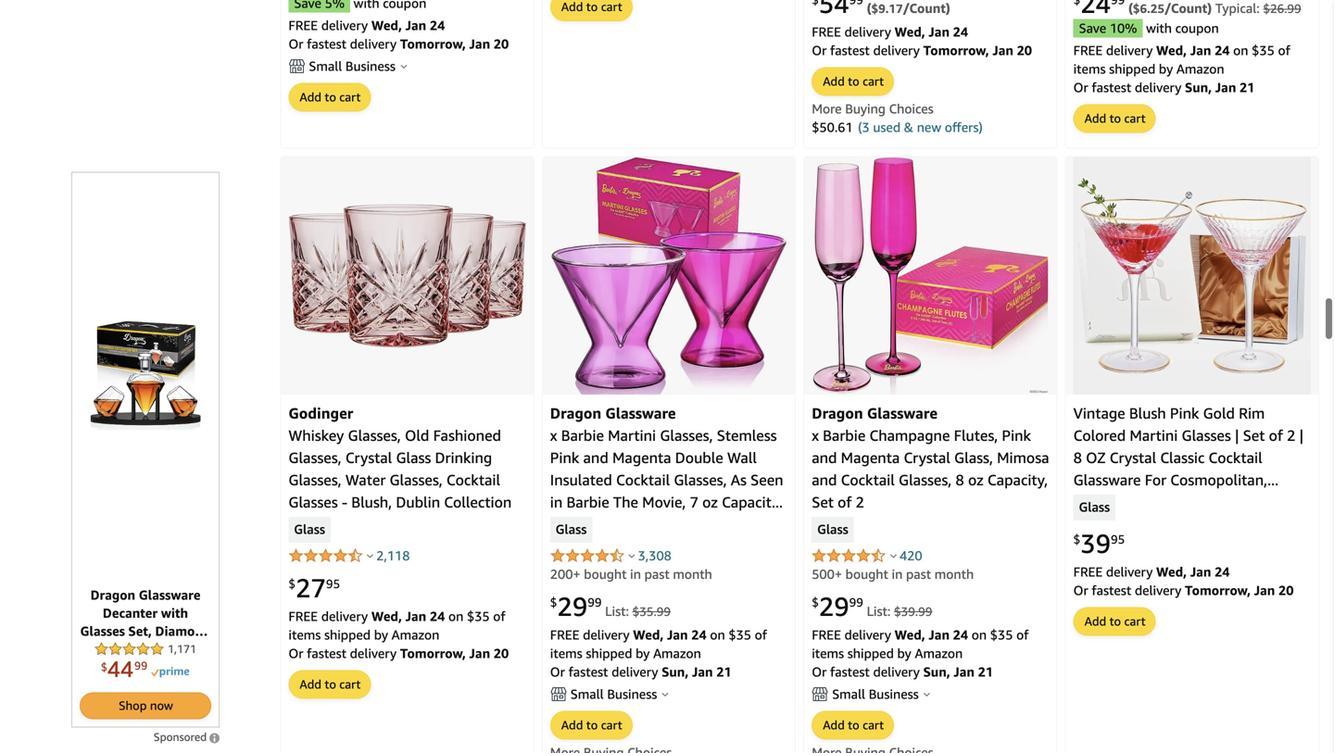 Task type: describe. For each thing, give the bounding box(es) containing it.
in inside dragon glassware x barbie martini glasses, stemless pink and magenta double wall insulated cocktail glasses, as seen in barbie the movie, 7 oz capacity, set of 2
[[550, 493, 563, 511]]

amazon down coupon
[[1177, 61, 1225, 76]]

on for dragon glassware x barbie champagne flutes, pink and magenta crystal glass, mimosa and cocktail glasses, 8 oz capacity, set of 2
[[972, 627, 987, 643]]

or fastest delivery sun, jan 21 for dragon glassware x barbie martini glasses, stemless pink and magenta double wall insulated cocktail glasses, as seen in barbie the movie, 7 oz capacity, set of 2
[[550, 664, 732, 680]]

month for 8
[[935, 567, 974, 582]]

29 for x barbie martini glasses, stemless pink and magenta double wall insulated cocktail glasses, as seen in barbie the movie, 7 oz capacity, set of 2
[[557, 591, 588, 622]]

2 inside vintage blush pink gold rim colored martini glasses | set of 2 | 8 oz crystal classic cocktail glassware for cosmopolitan, champagne, water & wine - classic coupes gilded rimed unique stemmed glass
[[1287, 427, 1296, 444]]

choices
[[889, 101, 934, 116]]

glasses, inside dragon glassware x barbie champagne flutes, pink and magenta crystal glass, mimosa and cocktail glasses, 8 oz capacity, set of 2
[[899, 471, 952, 489]]

95 for 27
[[326, 577, 340, 591]]

glass up 200+
[[556, 522, 587, 538]]

$ 29 99 list: $35.99
[[550, 591, 671, 622]]

on $35 of items shipped by amazon for dragon glassware x barbie champagne flutes, pink and magenta crystal glass, mimosa and cocktail glasses, 8 oz capacity, set of 2
[[812, 627, 1029, 661]]

dragon glassware x barbie champagne flutes, pink and magenta crystal glass, mimosa and cocktail glasses, 8 oz capacity, set of 2
[[812, 404, 1049, 511]]

8 inside dragon glassware x barbie champagne flutes, pink and magenta crystal glass, mimosa and cocktail glasses, 8 oz capacity, set of 2
[[956, 471, 964, 489]]

crystal inside dragon glassware x barbie champagne flutes, pink and magenta crystal glass, mimosa and cocktail glasses, 8 oz capacity, set of 2
[[904, 449, 951, 466]]

$ for $ 27 95
[[289, 577, 296, 591]]

as
[[731, 471, 747, 489]]

( for $9.17
[[867, 0, 871, 16]]

month for as
[[673, 567, 712, 582]]

on $35 of items shipped by amazon for dragon glassware x barbie martini glasses, stemless pink and magenta double wall insulated cocktail glasses, as seen in barbie the movie, 7 oz capacity, set of 2
[[550, 627, 767, 661]]

500+
[[812, 567, 842, 582]]

buying
[[845, 101, 886, 116]]

capacity, inside dragon glassware x barbie champagne flutes, pink and magenta crystal glass, mimosa and cocktail glasses, 8 oz capacity, set of 2
[[988, 471, 1048, 489]]

(3 used & new offers) link
[[858, 120, 983, 135]]

amazon for dragon glassware x barbie champagne flutes, pink and magenta crystal glass, mimosa and cocktail glasses, 8 oz capacity, set of 2
[[915, 646, 963, 661]]

free delivery wed, jan 24 for dragon glassware x barbie champagne flutes, pink and magenta crystal glass, mimosa and cocktail glasses, 8 oz capacity, set of 2
[[812, 627, 972, 643]]

glasses inside vintage blush pink gold rim colored martini glasses | set of 2 | 8 oz crystal classic cocktail glassware for cosmopolitan, champagne, water & wine - classic coupes gilded rimed unique stemmed glass
[[1182, 427, 1231, 444]]

$39.99
[[894, 605, 932, 619]]

sponsored
[[154, 731, 207, 744]]

insulated
[[550, 471, 612, 489]]

0 horizontal spatial small business
[[309, 58, 396, 74]]

of inside dragon glassware x barbie martini glasses, stemless pink and magenta double wall insulated cocktail glasses, as seen in barbie the movie, 7 oz capacity, set of 2
[[576, 516, 590, 533]]

double
[[675, 449, 723, 466]]

by for dragon glassware x barbie champagne flutes, pink and magenta crystal glass, mimosa and cocktail glasses, 8 oz capacity, set of 2
[[897, 646, 912, 661]]

free delivery wed, jan 24 for dragon glassware x barbie martini glasses, stemless pink and magenta double wall insulated cocktail glasses, as seen in barbie the movie, 7 oz capacity, set of 2
[[550, 627, 710, 643]]

27
[[296, 573, 326, 604]]

business for dragon glassware x barbie champagne flutes, pink and magenta crystal glass, mimosa and cocktail glasses, 8 oz capacity, set of 2
[[869, 687, 919, 702]]

small for dragon glassware x barbie champagne flutes, pink and magenta crystal glass, mimosa and cocktail glasses, 8 oz capacity, set of 2
[[832, 687, 865, 702]]

$ 29 99 list: $39.99
[[812, 591, 932, 622]]

glass,
[[954, 449, 993, 466]]

x barbie champagne flutes, pink and magenta crystal glass, mimosa and cocktail glasses, 8 oz capacity, set of 2 link
[[812, 427, 1049, 511]]

3,308
[[638, 548, 672, 563]]

2,118 link
[[376, 548, 410, 563]]

mimosa
[[997, 449, 1049, 466]]

blush,
[[351, 493, 392, 511]]

glass up the 39
[[1079, 499, 1110, 516]]

$35 for godinger whiskey glasses, old fashioned glasses, crystal glass drinking glasses, water glasses, cocktail glasses - blush, dublin collection
[[467, 609, 490, 624]]

free delivery wed, jan 24 or fastest delivery tomorrow, jan 20 for the middle free delivery wed, jan 24 element
[[812, 24, 1032, 58]]

500+ bought in past month
[[812, 567, 974, 582]]

for
[[1145, 471, 1167, 489]]

magenta inside dragon glassware x barbie champagne flutes, pink and magenta crystal glass, mimosa and cocktail glasses, 8 oz capacity, set of 2
[[841, 449, 900, 466]]

past for movie,
[[645, 567, 670, 582]]

popover image for 2
[[890, 554, 897, 558]]

dragon glassware x barbie martini glasses, stemless pink and magenta double wall insulated cocktail glasses, as seen in barbie the movie, 7 oz capacity, set of 2
[[550, 404, 784, 533]]

2,118
[[376, 548, 410, 563]]

set inside dragon glassware x barbie champagne flutes, pink and magenta crystal glass, mimosa and cocktail glasses, 8 oz capacity, set of 2
[[812, 493, 834, 511]]

2 horizontal spatial sun,
[[1185, 80, 1212, 95]]

free delivery wed, jan 24 on $35 of items shipped by amazon element for godinger whiskey glasses, old fashioned glasses, crystal glass drinking glasses, water glasses, cocktail glasses - blush, dublin collection
[[289, 609, 506, 643]]

wine
[[1221, 493, 1255, 511]]

or fastest delivery tomorrow, jan 20
[[289, 646, 509, 661]]

small business button for dragon glassware x barbie martini glasses, stemless pink and magenta double wall insulated cocktail glasses, as seen in barbie the movie, 7 oz capacity, set of 2
[[550, 685, 788, 704]]

or fastest delivery tomorrow, jan 20 element for leftmost free delivery wed, jan 24 element
[[289, 36, 509, 51]]

coupes
[[1122, 516, 1171, 533]]

rim
[[1239, 404, 1265, 422]]

x barbie martini glasses, stemless pink and magenta double wall insulated cocktail glasses, as seen in barbie the movie, 7 oz capacity, set of 2 link
[[550, 427, 784, 533]]

glasses inside godinger whiskey glasses, old fashioned glasses, crystal glass drinking glasses, water glasses, cocktail glasses - blush, dublin collection
[[289, 493, 338, 511]]

small business for dragon glassware x barbie martini glasses, stemless pink and magenta double wall insulated cocktail glasses, as seen in barbie the movie, 7 oz capacity, set of 2
[[571, 687, 657, 702]]

list: for the
[[605, 604, 629, 619]]

shipped for dragon glassware x barbie martini glasses, stemless pink and magenta double wall insulated cocktail glasses, as seen in barbie the movie, 7 oz capacity, set of 2
[[586, 646, 632, 661]]

godinger whiskey glasses, old fashioned glasses, crystal glass drinking glasses, water glasses, cocktail glasses - blush, dublin collection
[[289, 404, 512, 511]]

popover image for movie,
[[629, 554, 635, 558]]

small business button for dragon glassware x barbie champagne flutes, pink and magenta crystal glass, mimosa and cocktail glasses, 8 oz capacity, set of 2
[[812, 685, 1049, 704]]

gilded
[[1175, 516, 1219, 533]]

$35 for dragon glassware x barbie martini glasses, stemless pink and magenta double wall insulated cocktail glasses, as seen in barbie the movie, 7 oz capacity, set of 2
[[729, 627, 751, 643]]

of inside dragon glassware x barbie champagne flutes, pink and magenta crystal glass, mimosa and cocktail glasses, 8 oz capacity, set of 2
[[838, 493, 852, 511]]

save 10% with coupon
[[1079, 20, 1219, 36]]

movie,
[[642, 493, 686, 511]]

10%
[[1110, 20, 1137, 36]]

set inside vintage blush pink gold rim colored martini glasses | set of 2 | 8 oz crystal classic cocktail glassware for cosmopolitan, champagne, water & wine - classic coupes gilded rimed unique stemmed glass
[[1243, 427, 1265, 444]]

whiskey
[[289, 427, 344, 444]]

( for (
[[1129, 0, 1133, 16]]

amazon for godinger whiskey glasses, old fashioned glasses, crystal glass drinking glasses, water glasses, cocktail glasses - blush, dublin collection
[[392, 627, 440, 643]]

godinger whiskey glasses, old fashioned glasses, crystal glass drinking glasses, water glasses, cocktail glasses - blush, ... image
[[289, 204, 526, 348]]

godinger
[[289, 404, 353, 422]]

420 link
[[900, 548, 922, 563]]

by for dragon glassware x barbie martini glasses, stemless pink and magenta double wall insulated cocktail glasses, as seen in barbie the movie, 7 oz capacity, set of 2
[[636, 646, 650, 661]]

coupon
[[1176, 20, 1219, 36]]

bought for of
[[846, 567, 888, 582]]

save
[[1079, 20, 1106, 36]]

free delivery wed, jan 24 for godinger whiskey glasses, old fashioned glasses, crystal glass drinking glasses, water glasses, cocktail glasses - blush, dublin collection
[[289, 609, 448, 624]]

capacity, inside dragon glassware x barbie martini glasses, stemless pink and magenta double wall insulated cocktail glasses, as seen in barbie the movie, 7 oz capacity, set of 2
[[722, 493, 782, 511]]

business for dragon glassware x barbie martini glasses, stemless pink and magenta double wall insulated cocktail glasses, as seen in barbie the movie, 7 oz capacity, set of 2
[[607, 687, 657, 702]]

with
[[1146, 20, 1172, 36]]

8 inside vintage blush pink gold rim colored martini glasses | set of 2 | 8 oz crystal classic cocktail glassware for cosmopolitan, champagne, water & wine - classic coupes gilded rimed unique stemmed glass
[[1074, 449, 1082, 466]]

in for barbie
[[630, 567, 641, 582]]

$35.99
[[633, 605, 671, 619]]

glass up '500+' on the right
[[817, 522, 849, 538]]

39
[[1081, 528, 1111, 559]]

3,308 link
[[638, 548, 672, 563]]

colored
[[1074, 427, 1126, 444]]

more buying choices $50.61 (3 used & new offers)
[[812, 101, 983, 135]]

/count) for $9.17
[[903, 0, 950, 16]]

flutes,
[[954, 427, 998, 444]]

stemless
[[717, 427, 777, 444]]

water inside vintage blush pink gold rim colored martini glasses | set of 2 | 8 oz crystal classic cocktail glassware for cosmopolitan, champagne, water & wine - classic coupes gilded rimed unique stemmed glass
[[1162, 493, 1202, 511]]

new
[[917, 120, 942, 135]]

dragon glassware x barbie martini glasses, stemless pink and magenta double wall insulated cocktail glasses, as seen in ba... image
[[551, 157, 787, 395]]

oz
[[1086, 449, 1106, 466]]

by for godinger whiskey glasses, old fashioned glasses, crystal glass drinking glasses, water glasses, cocktail glasses - blush, dublin collection
[[374, 627, 388, 643]]

shipped for dragon glassware x barbie champagne flutes, pink and magenta crystal glass, mimosa and cocktail glasses, 8 oz capacity, set of 2
[[848, 646, 894, 661]]

0 horizontal spatial business
[[346, 58, 396, 74]]

old
[[405, 427, 429, 444]]

on for dragon glassware x barbie martini glasses, stemless pink and magenta double wall insulated cocktail glasses, as seen in barbie the movie, 7 oz capacity, set of 2
[[710, 627, 725, 643]]

or fastest delivery sun, jan 21 for dragon glassware x barbie champagne flutes, pink and magenta crystal glass, mimosa and cocktail glasses, 8 oz capacity, set of 2
[[812, 664, 993, 680]]

glass up 27
[[294, 522, 325, 538]]

water inside godinger whiskey glasses, old fashioned glasses, crystal glass drinking glasses, water glasses, cocktail glasses - blush, dublin collection
[[345, 471, 386, 489]]

$ 27 95
[[289, 573, 340, 604]]

or fastest delivery tomorrow, jan 20 element for the middle free delivery wed, jan 24 element
[[812, 43, 1032, 58]]

( $9.17 /count)
[[867, 0, 950, 16]]

2 inside dragon glassware x barbie martini glasses, stemless pink and magenta double wall insulated cocktail glasses, as seen in barbie the movie, 7 oz capacity, set of 2
[[594, 516, 603, 533]]

champagne
[[870, 427, 950, 444]]

cosmopolitan,
[[1171, 471, 1268, 489]]

& inside vintage blush pink gold rim colored martini glasses | set of 2 | 8 oz crystal classic cocktail glassware for cosmopolitan, champagne, water & wine - classic coupes gilded rimed unique stemmed glass
[[1206, 493, 1217, 511]]

of inside vintage blush pink gold rim colored martini glasses | set of 2 | 8 oz crystal classic cocktail glassware for cosmopolitan, champagne, water & wine - classic coupes gilded rimed unique stemmed glass
[[1269, 427, 1283, 444]]

on $35 of items shipped by amazon for godinger whiskey glasses, old fashioned glasses, crystal glass drinking glasses, water glasses, cocktail glasses - blush, dublin collection
[[289, 609, 506, 643]]

420
[[900, 548, 922, 563]]

$ for $ 29 99 list: $35.99
[[550, 596, 557, 610]]

items for dragon glassware x barbie champagne flutes, pink and magenta crystal glass, mimosa and cocktail glasses, 8 oz capacity, set of 2
[[812, 646, 844, 661]]

the
[[613, 493, 638, 511]]

fashioned
[[433, 427, 501, 444]]

gold
[[1203, 404, 1235, 422]]

$9.17
[[871, 1, 903, 16]]

drinking
[[435, 449, 492, 466]]

2 horizontal spatial or fastest delivery sun, jan 21 element
[[1074, 80, 1255, 95]]

typical:
[[1216, 0, 1260, 16]]

small for dragon glassware x barbie martini glasses, stemless pink and magenta double wall insulated cocktail glasses, as seen in barbie the movie, 7 oz capacity, set of 2
[[571, 687, 604, 702]]

or fastest delivery sun, jan 21 element for dragon glassware x barbie martini glasses, stemless pink and magenta double wall insulated cocktail glasses, as seen in barbie the movie, 7 oz capacity, set of 2
[[550, 664, 732, 680]]

and inside dragon glassware x barbie martini glasses, stemless pink and magenta double wall insulated cocktail glasses, as seen in barbie the movie, 7 oz capacity, set of 2
[[583, 449, 609, 466]]

sun, for dragon glassware x barbie champagne flutes, pink and magenta crystal glass, mimosa and cocktail glasses, 8 oz capacity, set of 2
[[923, 664, 950, 680]]

collection
[[444, 493, 512, 511]]



Task type: vqa. For each thing, say whether or not it's contained in the screenshot.
the comment,
no



Task type: locate. For each thing, give the bounding box(es) containing it.
0 horizontal spatial sun,
[[662, 664, 689, 680]]

list: left $39.99
[[867, 604, 891, 619]]

popover image
[[629, 554, 635, 558], [890, 554, 897, 558]]

x inside dragon glassware x barbie martini glasses, stemless pink and magenta double wall insulated cocktail glasses, as seen in barbie the movie, 7 oz capacity, set of 2
[[550, 427, 557, 444]]

0 horizontal spatial past
[[645, 567, 670, 582]]

1 horizontal spatial set
[[812, 493, 834, 511]]

by down $39.99
[[897, 646, 912, 661]]

1 vertical spatial glasses
[[289, 493, 338, 511]]

1 ( from the left
[[867, 0, 871, 16]]

pink left gold
[[1170, 404, 1199, 422]]

list: for of
[[867, 604, 891, 619]]

shipped down $ 29 99 list: $39.99
[[848, 646, 894, 661]]

wall
[[727, 449, 757, 466]]

in for set
[[892, 567, 903, 582]]

oz
[[968, 471, 984, 489], [702, 493, 718, 511]]

$ inside $ 29 99 list: $35.99
[[550, 596, 557, 610]]

wed,
[[371, 18, 402, 33], [895, 24, 925, 39], [1156, 43, 1187, 58], [1156, 564, 1187, 580], [371, 609, 402, 624], [633, 627, 664, 643], [895, 627, 925, 643]]

0 horizontal spatial small
[[309, 58, 342, 74]]

sun,
[[1185, 80, 1212, 95], [662, 664, 689, 680], [923, 664, 950, 680]]

items down $ 29 99 list: $39.99
[[812, 646, 844, 661]]

glassware for martini
[[605, 404, 676, 422]]

0 horizontal spatial or fastest delivery sun, jan 21
[[550, 664, 732, 680]]

$35 for dragon glassware x barbie champagne flutes, pink and magenta crystal glass, mimosa and cocktail glasses, 8 oz capacity, set of 2
[[990, 627, 1013, 643]]

(
[[867, 0, 871, 16], [1129, 0, 1133, 16]]

on $35 of items shipped by amazon down coupon
[[1074, 43, 1291, 76]]

dragon inside dragon glassware x barbie martini glasses, stemless pink and magenta double wall insulated cocktail glasses, as seen in barbie the movie, 7 oz capacity, set of 2
[[550, 404, 602, 422]]

glasses
[[1182, 427, 1231, 444], [289, 493, 338, 511]]

$ 39 95
[[1074, 528, 1125, 559]]

0 horizontal spatial bought
[[584, 567, 627, 582]]

oz right 7
[[702, 493, 718, 511]]

2 horizontal spatial set
[[1243, 427, 1265, 444]]

2 dragon from the left
[[812, 404, 863, 422]]

29 for x barbie champagne flutes, pink and magenta crystal glass, mimosa and cocktail glasses, 8 oz capacity, set of 2
[[819, 591, 849, 622]]

sun, down $39.99
[[923, 664, 950, 680]]

dragon glassware x barbie champagne flutes, pink and magenta crystal glass, mimosa and cocktail glasses, 8 oz capacity, se... image
[[813, 157, 1048, 395]]

cocktail up 'cosmopolitan,'
[[1209, 449, 1263, 466]]

past
[[645, 567, 670, 582], [906, 567, 931, 582]]

2 ( from the left
[[1129, 0, 1133, 16]]

0 horizontal spatial pink
[[550, 449, 579, 466]]

29
[[557, 591, 588, 622], [819, 591, 849, 622]]

or fastest delivery sun, jan 21 down $35.99
[[550, 664, 732, 680]]

1 horizontal spatial x
[[812, 427, 819, 444]]

0 vertical spatial pink
[[1170, 404, 1199, 422]]

$ inside $ 29 99 list: $39.99
[[812, 596, 819, 610]]

1 horizontal spatial business
[[607, 687, 657, 702]]

pink up the insulated
[[550, 449, 579, 466]]

vintage
[[1074, 404, 1125, 422]]

$26.99
[[1263, 1, 1302, 16]]

pink inside dragon glassware x barbie champagne flutes, pink and magenta crystal glass, mimosa and cocktail glasses, 8 oz capacity, set of 2
[[1002, 427, 1031, 444]]

free delivery wed, jan 24 down $35.99
[[550, 627, 710, 643]]

cocktail inside dragon glassware x barbie champagne flutes, pink and magenta crystal glass, mimosa and cocktail glasses, 8 oz capacity, set of 2
[[841, 471, 895, 489]]

glasses left the blush,
[[289, 493, 338, 511]]

cocktail inside vintage blush pink gold rim colored martini glasses | set of 2 | 8 oz crystal classic cocktail glassware for cosmopolitan, champagne, water & wine - classic coupes gilded rimed unique stemmed glass
[[1209, 449, 1263, 466]]

items down $ 29 99 list: $35.99
[[550, 646, 583, 661]]

tomorrow, for the middle free delivery wed, jan 24 element
[[923, 43, 989, 58]]

or fastest delivery sun, jan 21 element down with
[[1074, 80, 1255, 95]]

free delivery wed, jan 24 on $35 of items shipped by amazon element up or fastest delivery tomorrow, jan 20
[[289, 609, 506, 643]]

$50.61
[[812, 120, 853, 135]]

0 horizontal spatial in
[[550, 493, 563, 511]]

on $35 of items shipped by amazon
[[1074, 43, 1291, 76], [289, 609, 506, 643], [550, 627, 767, 661], [812, 627, 1029, 661]]

and
[[583, 449, 609, 466], [812, 449, 837, 466], [812, 471, 837, 489]]

capacity, down mimosa at the right of the page
[[988, 471, 1048, 489]]

cocktail up 'the'
[[616, 471, 670, 489]]

|
[[1235, 427, 1239, 444], [1300, 427, 1304, 444]]

2 horizontal spatial free delivery wed, jan 24 or fastest delivery tomorrow, jan 20
[[1074, 564, 1294, 598]]

2 vertical spatial set
[[550, 516, 572, 533]]

small business
[[309, 58, 396, 74], [571, 687, 657, 702], [832, 687, 919, 702]]

0 horizontal spatial free delivery wed, jan 24 element
[[289, 18, 445, 33]]

1 list: from the left
[[605, 604, 629, 619]]

2 list: from the left
[[867, 604, 891, 619]]

1 /count) from the left
[[903, 0, 950, 16]]

free delivery wed, jan 24 element
[[289, 18, 445, 33], [812, 24, 968, 39], [1074, 564, 1230, 580]]

99 inside $ 29 99 list: $35.99
[[588, 596, 602, 610]]

items for dragon glassware x barbie martini glasses, stemless pink and magenta double wall insulated cocktail glasses, as seen in barbie the movie, 7 oz capacity, set of 2
[[550, 646, 583, 661]]

barbie down the insulated
[[567, 493, 609, 511]]

small
[[309, 58, 342, 74], [571, 687, 604, 702], [832, 687, 865, 702]]

2 99 from the left
[[849, 596, 863, 610]]

1 horizontal spatial 29
[[819, 591, 849, 622]]

1 martini from the left
[[608, 427, 656, 444]]

bought up $ 29 99 list: $39.99
[[846, 567, 888, 582]]

1 horizontal spatial small business
[[571, 687, 657, 702]]

2 | from the left
[[1300, 427, 1304, 444]]

- inside vintage blush pink gold rim colored martini glasses | set of 2 | 8 oz crystal classic cocktail glassware for cosmopolitan, champagne, water & wine - classic coupes gilded rimed unique stemmed glass
[[1259, 493, 1264, 511]]

1 horizontal spatial 95
[[1111, 532, 1125, 547]]

1 horizontal spatial in
[[630, 567, 641, 582]]

1 horizontal spatial small
[[571, 687, 604, 702]]

magenta down champagne
[[841, 449, 900, 466]]

1 horizontal spatial or fastest delivery sun, jan 21
[[812, 664, 993, 680]]

on
[[1233, 43, 1249, 58], [448, 609, 464, 624], [710, 627, 725, 643], [972, 627, 987, 643]]

pink inside vintage blush pink gold rim colored martini glasses | set of 2 | 8 oz crystal classic cocktail glassware for cosmopolitan, champagne, water & wine - classic coupes gilded rimed unique stemmed glass
[[1170, 404, 1199, 422]]

in
[[550, 493, 563, 511], [630, 567, 641, 582], [892, 567, 903, 582]]

0 horizontal spatial 29
[[557, 591, 588, 622]]

1 horizontal spatial magenta
[[841, 449, 900, 466]]

3 crystal from the left
[[1110, 449, 1157, 466]]

x for x barbie martini glasses, stemless pink and magenta double wall insulated cocktail glasses, as seen in barbie the movie, 7 oz capacity, set of 2
[[550, 427, 557, 444]]

29 down '500+' on the right
[[819, 591, 849, 622]]

shipped down $ 29 99 list: $35.99
[[586, 646, 632, 661]]

vintage blush pink gold rim colored martini glasses | set of 2 | 8 oz crystal classic cocktail glassware for cosmopolitan, champagne, water & wine - classic coupes gilded rimed unique stemmed glass link
[[1074, 404, 1304, 555]]

x for x barbie champagne flutes, pink and magenta crystal glass, mimosa and cocktail glasses, 8 oz capacity, set of 2
[[812, 427, 819, 444]]

in down "420"
[[892, 567, 903, 582]]

glass down the gilded
[[1194, 538, 1230, 555]]

1 vertical spatial &
[[1206, 493, 1217, 511]]

0 vertical spatial 8
[[1074, 449, 1082, 466]]

magenta inside dragon glassware x barbie martini glasses, stemless pink and magenta double wall insulated cocktail glasses, as seen in barbie the movie, 7 oz capacity, set of 2
[[612, 449, 671, 466]]

1 horizontal spatial -
[[1259, 493, 1264, 511]]

0 horizontal spatial oz
[[702, 493, 718, 511]]

2 horizontal spatial 2
[[1287, 427, 1296, 444]]

list: left $35.99
[[605, 604, 629, 619]]

past for 2
[[906, 567, 931, 582]]

1 horizontal spatial 21
[[978, 664, 993, 680]]

0 horizontal spatial (
[[867, 0, 871, 16]]

1 horizontal spatial /count)
[[1165, 0, 1212, 16]]

glassware up champagne
[[867, 404, 938, 422]]

1 vertical spatial classic
[[1074, 516, 1118, 533]]

2 29 from the left
[[819, 591, 849, 622]]

items down 27
[[289, 627, 321, 643]]

vintage blush pink gold rim colored martini glasses | set of 2 | 8 oz crystal classic cocktail glassware for cosmopolitan, champagne, water & wine - classic coupes gilded rimed unique stemmed glass
[[1074, 404, 1304, 555]]

shipped up or fastest delivery tomorrow, jan 20
[[324, 627, 371, 643]]

amazon down $35.99
[[653, 646, 701, 661]]

free delivery wed, jan 24 down $39.99
[[812, 627, 972, 643]]

list: inside $ 29 99 list: $35.99
[[605, 604, 629, 619]]

free delivery wed, jan 24 or fastest delivery tomorrow, jan 20
[[289, 18, 509, 51], [812, 24, 1032, 58], [1074, 564, 1294, 598]]

or fastest delivery tomorrow, jan 20 element
[[289, 36, 509, 51], [812, 43, 1032, 58], [1074, 583, 1294, 598], [289, 646, 509, 661]]

1 horizontal spatial free delivery wed, jan 24 element
[[812, 24, 968, 39]]

sponsored link
[[154, 731, 220, 744]]

1 vertical spatial capacity,
[[722, 493, 782, 511]]

martini
[[608, 427, 656, 444], [1130, 427, 1178, 444]]

martini inside vintage blush pink gold rim colored martini glasses | set of 2 | 8 oz crystal classic cocktail glassware for cosmopolitan, champagne, water & wine - classic coupes gilded rimed unique stemmed glass
[[1130, 427, 1178, 444]]

2 vertical spatial 2
[[594, 516, 603, 533]]

barbie for and
[[561, 427, 604, 444]]

1 99 from the left
[[588, 596, 602, 610]]

2 martini from the left
[[1130, 427, 1178, 444]]

jan
[[406, 18, 426, 33], [929, 24, 950, 39], [469, 36, 490, 51], [993, 43, 1014, 58], [1191, 43, 1211, 58], [1216, 80, 1236, 95], [1191, 564, 1211, 580], [1254, 583, 1275, 598], [406, 609, 426, 624], [667, 627, 688, 643], [929, 627, 950, 643], [469, 646, 490, 661], [692, 664, 713, 680], [954, 664, 975, 680]]

dragon for dragon glassware x barbie martini glasses, stemless pink and magenta double wall insulated cocktail glasses, as seen in barbie the movie, 7 oz capacity, set of 2
[[550, 404, 602, 422]]

cocktail inside godinger whiskey glasses, old fashioned glasses, crystal glass drinking glasses, water glasses, cocktail glasses - blush, dublin collection
[[447, 471, 500, 489]]

or fastest delivery sun, jan 21 down $39.99
[[812, 664, 993, 680]]

tomorrow, for the rightmost free delivery wed, jan 24 element
[[1185, 583, 1251, 598]]

barbie inside dragon glassware x barbie champagne flutes, pink and magenta crystal glass, mimosa and cocktail glasses, 8 oz capacity, set of 2
[[823, 427, 866, 444]]

1 horizontal spatial past
[[906, 567, 931, 582]]

oz down glass,
[[968, 471, 984, 489]]

crystal up the blush,
[[345, 449, 392, 466]]

0 horizontal spatial &
[[904, 120, 914, 135]]

amazon
[[1177, 61, 1225, 76], [392, 627, 440, 643], [653, 646, 701, 661], [915, 646, 963, 661]]

1 - from the left
[[342, 493, 348, 511]]

1 crystal from the left
[[345, 449, 392, 466]]

1 horizontal spatial martini
[[1130, 427, 1178, 444]]

set down rim
[[1243, 427, 1265, 444]]

$6.25
[[1133, 1, 1165, 16]]

1 horizontal spatial oz
[[968, 471, 984, 489]]

8 down glass,
[[956, 471, 964, 489]]

2 horizontal spatial crystal
[[1110, 449, 1157, 466]]

or fastest delivery sun, jan 21 down with
[[1074, 80, 1255, 95]]

month
[[673, 567, 712, 582], [935, 567, 974, 582]]

x up the insulated
[[550, 427, 557, 444]]

0 horizontal spatial glassware
[[605, 404, 676, 422]]

free delivery wed, jan 24 on $35 of items shipped by amazon element
[[1074, 43, 1291, 76], [289, 609, 506, 643], [550, 627, 767, 661], [812, 627, 1029, 661]]

crystal inside godinger whiskey glasses, old fashioned glasses, crystal glass drinking glasses, water glasses, cocktail glasses - blush, dublin collection
[[345, 449, 392, 466]]

$ inside $ 27 95
[[289, 577, 296, 591]]

2 bought from the left
[[846, 567, 888, 582]]

x inside dragon glassware x barbie champagne flutes, pink and magenta crystal glass, mimosa and cocktail glasses, 8 oz capacity, set of 2
[[812, 427, 819, 444]]

99 for of
[[849, 596, 863, 610]]

pink inside dragon glassware x barbie martini glasses, stemless pink and magenta double wall insulated cocktail glasses, as seen in barbie the movie, 7 oz capacity, set of 2
[[550, 449, 579, 466]]

95
[[1111, 532, 1125, 547], [326, 577, 340, 591]]

on $35 of items shipped by amazon down $35.99
[[550, 627, 767, 661]]

unique
[[1074, 538, 1122, 555]]

or
[[289, 36, 303, 51], [812, 43, 827, 58], [1074, 80, 1088, 95], [1074, 583, 1088, 598], [289, 646, 303, 661], [550, 664, 565, 680], [812, 664, 827, 680]]

0 horizontal spatial x
[[550, 427, 557, 444]]

and up the insulated
[[583, 449, 609, 466]]

or fastest delivery sun, jan 21 element for dragon glassware x barbie champagne flutes, pink and magenta crystal glass, mimosa and cocktail glasses, 8 oz capacity, set of 2
[[812, 664, 993, 680]]

sun, for dragon glassware x barbie martini glasses, stemless pink and magenta double wall insulated cocktail glasses, as seen in barbie the movie, 7 oz capacity, set of 2
[[662, 664, 689, 680]]

tomorrow, for leftmost free delivery wed, jan 24 element
[[400, 36, 466, 51]]

barbie left champagne
[[823, 427, 866, 444]]

glasses down gold
[[1182, 427, 1231, 444]]

1 magenta from the left
[[612, 449, 671, 466]]

set
[[1243, 427, 1265, 444], [812, 493, 834, 511], [550, 516, 572, 533]]

glassware for champagne
[[867, 404, 938, 422]]

glassware
[[605, 404, 676, 422], [867, 404, 938, 422], [1074, 471, 1141, 489]]

2 horizontal spatial small business
[[832, 687, 919, 702]]

shipped
[[1109, 61, 1156, 76], [324, 627, 371, 643], [586, 646, 632, 661], [848, 646, 894, 661]]

(3
[[858, 120, 870, 135]]

offers)
[[945, 120, 983, 135]]

capacity,
[[988, 471, 1048, 489], [722, 493, 782, 511]]

amazon down $39.99
[[915, 646, 963, 661]]

set up '500+' on the right
[[812, 493, 834, 511]]

1 horizontal spatial capacity,
[[988, 471, 1048, 489]]

0 horizontal spatial free delivery wed, jan 24 or fastest delivery tomorrow, jan 20
[[289, 18, 509, 51]]

1 x from the left
[[550, 427, 557, 444]]

rimed
[[1222, 516, 1265, 533]]

items for godinger whiskey glasses, old fashioned glasses, crystal glass drinking glasses, water glasses, cocktail glasses - blush, dublin collection
[[289, 627, 321, 643]]

/count) for (
[[1165, 0, 1212, 16]]

$ for $ 39 95
[[1074, 532, 1081, 547]]

magenta up 'the'
[[612, 449, 671, 466]]

cart
[[863, 74, 884, 89], [339, 90, 361, 104], [1124, 111, 1146, 126], [1124, 614, 1146, 629], [339, 677, 361, 692], [601, 718, 622, 732], [863, 718, 884, 732]]

list: inside $ 29 99 list: $39.99
[[867, 604, 891, 619]]

cocktail up collection
[[447, 471, 500, 489]]

glass inside godinger whiskey glasses, old fashioned glasses, crystal glass drinking glasses, water glasses, cocktail glasses - blush, dublin collection
[[396, 449, 431, 466]]

&
[[904, 120, 914, 135], [1206, 493, 1217, 511]]

0 vertical spatial 95
[[1111, 532, 1125, 547]]

200+
[[550, 567, 581, 582]]

add to cart button
[[813, 68, 893, 95], [289, 84, 370, 111], [1074, 105, 1155, 132], [1074, 608, 1155, 635], [289, 671, 370, 698], [551, 712, 632, 739], [813, 712, 893, 739]]

2 magenta from the left
[[841, 449, 900, 466]]

small business for dragon glassware x barbie champagne flutes, pink and magenta crystal glass, mimosa and cocktail glasses, 8 oz capacity, set of 2
[[832, 687, 919, 702]]

martini inside dragon glassware x barbie martini glasses, stemless pink and magenta double wall insulated cocktail glasses, as seen in barbie the movie, 7 oz capacity, set of 2
[[608, 427, 656, 444]]

free delivery wed, jan 24 on $35 of items shipped by amazon element down $39.99
[[812, 627, 1029, 661]]

- inside godinger whiskey glasses, old fashioned glasses, crystal glass drinking glasses, water glasses, cocktail glasses - blush, dublin collection
[[342, 493, 348, 511]]

glassware up the 'x barbie martini glasses, stemless pink and magenta double wall insulated cocktail glasses, as seen in barbie the movie, 7 oz capacity, set of 2' link
[[605, 404, 676, 422]]

free delivery wed, jan 24 or fastest delivery tomorrow, jan 20 for the rightmost free delivery wed, jan 24 element
[[1074, 564, 1294, 598]]

0 horizontal spatial month
[[673, 567, 712, 582]]

1 horizontal spatial 8
[[1074, 449, 1082, 466]]

set down the insulated
[[550, 516, 572, 533]]

2 past from the left
[[906, 567, 931, 582]]

2 x from the left
[[812, 427, 819, 444]]

0 horizontal spatial popover image
[[629, 554, 635, 558]]

1 horizontal spatial sun,
[[923, 664, 950, 680]]

99 for the
[[588, 596, 602, 610]]

- left the blush,
[[342, 493, 348, 511]]

( $6.25 /count) typical: $26.99
[[1129, 0, 1302, 16]]

0 horizontal spatial capacity,
[[722, 493, 782, 511]]

0 horizontal spatial small business button
[[289, 57, 526, 76]]

barbie up the insulated
[[561, 427, 604, 444]]

set inside dragon glassware x barbie martini glasses, stemless pink and magenta double wall insulated cocktail glasses, as seen in barbie the movie, 7 oz capacity, set of 2
[[550, 516, 572, 533]]

on $35 of items shipped by amazon up or fastest delivery tomorrow, jan 20
[[289, 609, 506, 643]]

cocktail inside dragon glassware x barbie martini glasses, stemless pink and magenta double wall insulated cocktail glasses, as seen in barbie the movie, 7 oz capacity, set of 2
[[616, 471, 670, 489]]

crystal
[[345, 449, 392, 466], [904, 449, 951, 466], [1110, 449, 1157, 466]]

2 vertical spatial pink
[[550, 449, 579, 466]]

free delivery wed, jan 24 on $35 of items shipped by amazon element down $35.99
[[550, 627, 767, 661]]

200+ bought in past month
[[550, 567, 712, 582]]

glass down old
[[396, 449, 431, 466]]

by down with
[[1159, 61, 1173, 76]]

2 crystal from the left
[[904, 449, 951, 466]]

glassware inside dragon glassware x barbie champagne flutes, pink and magenta crystal glass, mimosa and cocktail glasses, 8 oz capacity, set of 2
[[867, 404, 938, 422]]

8 left "oz"
[[1074, 449, 1082, 466]]

water
[[345, 471, 386, 489], [1162, 493, 1202, 511]]

sun, down $35.99
[[662, 664, 689, 680]]

2 inside dragon glassware x barbie champagne flutes, pink and magenta crystal glass, mimosa and cocktail glasses, 8 oz capacity, set of 2
[[856, 493, 864, 511]]

95 inside $ 39 95
[[1111, 532, 1125, 547]]

glassware up champagne,
[[1074, 471, 1141, 489]]

1 horizontal spatial free delivery wed, jan 24 or fastest delivery tomorrow, jan 20
[[812, 24, 1032, 58]]

barbie for magenta
[[823, 427, 866, 444]]

tomorrow,
[[400, 36, 466, 51], [923, 43, 989, 58], [1185, 583, 1251, 598], [400, 646, 466, 661]]

0 horizontal spatial dragon
[[550, 404, 602, 422]]

capacity, down as
[[722, 493, 782, 511]]

& down 'cosmopolitan,'
[[1206, 493, 1217, 511]]

sun, down coupon
[[1185, 80, 1212, 95]]

0 vertical spatial glasses
[[1182, 427, 1231, 444]]

& inside more buying choices $50.61 (3 used & new offers)
[[904, 120, 914, 135]]

seen
[[751, 471, 784, 489]]

21 for dragon glassware x barbie champagne flutes, pink and magenta crystal glass, mimosa and cocktail glasses, 8 oz capacity, set of 2
[[978, 664, 993, 680]]

oz inside dragon glassware x barbie martini glasses, stemless pink and magenta double wall insulated cocktail glasses, as seen in barbie the movie, 7 oz capacity, set of 2
[[702, 493, 718, 511]]

used
[[873, 120, 901, 135]]

on for godinger whiskey glasses, old fashioned glasses, crystal glass drinking glasses, water glasses, cocktail glasses - blush, dublin collection
[[448, 609, 464, 624]]

0 horizontal spatial or fastest delivery sun, jan 21 element
[[550, 664, 732, 680]]

1 horizontal spatial month
[[935, 567, 974, 582]]

items down save
[[1074, 61, 1106, 76]]

whiskey glasses, old fashioned glasses, crystal glass drinking glasses, water glasses, cocktail glasses - blush, dublin collection link
[[289, 427, 512, 511]]

glass inside vintage blush pink gold rim colored martini glasses | set of 2 | 8 oz crystal classic cocktail glassware for cosmopolitan, champagne, water & wine - classic coupes gilded rimed unique stemmed glass
[[1194, 538, 1230, 555]]

or fastest delivery sun, jan 21 element
[[1074, 80, 1255, 95], [550, 664, 732, 680], [812, 664, 993, 680]]

by down $35.99
[[636, 646, 650, 661]]

1 horizontal spatial glasses
[[1182, 427, 1231, 444]]

0 horizontal spatial set
[[550, 516, 572, 533]]

barbie
[[561, 427, 604, 444], [823, 427, 866, 444], [567, 493, 609, 511]]

delivery
[[321, 18, 368, 33], [845, 24, 891, 39], [350, 36, 397, 51], [873, 43, 920, 58], [1106, 43, 1153, 58], [1135, 80, 1182, 95], [1106, 564, 1153, 580], [1135, 583, 1182, 598], [321, 609, 368, 624], [583, 627, 630, 643], [845, 627, 891, 643], [350, 646, 397, 661], [612, 664, 658, 680], [873, 664, 920, 680]]

and right wall
[[812, 449, 837, 466]]

pink up mimosa at the right of the page
[[1002, 427, 1031, 444]]

95 for 39
[[1111, 532, 1125, 547]]

0 vertical spatial water
[[345, 471, 386, 489]]

1 horizontal spatial |
[[1300, 427, 1304, 444]]

dragon for dragon glassware x barbie champagne flutes, pink and magenta crystal glass, mimosa and cocktail glasses, 8 oz capacity, set of 2
[[812, 404, 863, 422]]

add to cart
[[823, 74, 884, 89], [300, 90, 361, 104], [1085, 111, 1146, 126], [1085, 614, 1146, 629], [300, 677, 361, 692], [561, 718, 622, 732], [823, 718, 884, 732]]

free delivery wed, jan 24 on $35 of items shipped by amazon element down coupon
[[1074, 43, 1291, 76]]

free delivery wed, jan 24
[[1074, 43, 1233, 58], [289, 609, 448, 624], [550, 627, 710, 643], [812, 627, 972, 643]]

amazon for dragon glassware x barbie martini glasses, stemless pink and magenta double wall insulated cocktail glasses, as seen in barbie the movie, 7 oz capacity, set of 2
[[653, 646, 701, 661]]

2 horizontal spatial pink
[[1170, 404, 1199, 422]]

1 horizontal spatial bought
[[846, 567, 888, 582]]

1 popover image from the left
[[629, 554, 635, 558]]

martini up 'the'
[[608, 427, 656, 444]]

2 popover image from the left
[[890, 554, 897, 558]]

crystal inside vintage blush pink gold rim colored martini glasses | set of 2 | 8 oz crystal classic cocktail glassware for cosmopolitan, champagne, water & wine - classic coupes gilded rimed unique stemmed glass
[[1110, 449, 1157, 466]]

0 vertical spatial set
[[1243, 427, 1265, 444]]

free delivery wed, jan 24 down save 10% with coupon
[[1074, 43, 1233, 58]]

2 horizontal spatial small business button
[[812, 685, 1049, 704]]

popover image
[[367, 554, 373, 558]]

1 horizontal spatial water
[[1162, 493, 1202, 511]]

oz inside dragon glassware x barbie champagne flutes, pink and magenta crystal glass, mimosa and cocktail glasses, 8 oz capacity, set of 2
[[968, 471, 984, 489]]

2 horizontal spatial or fastest delivery sun, jan 21
[[1074, 80, 1255, 95]]

2 - from the left
[[1259, 493, 1264, 511]]

21 for dragon glassware x barbie martini glasses, stemless pink and magenta double wall insulated cocktail glasses, as seen in barbie the movie, 7 oz capacity, set of 2
[[716, 664, 732, 680]]

99 inside $ 29 99 list: $39.99
[[849, 596, 863, 610]]

free delivery wed, jan 24 up or fastest delivery tomorrow, jan 20
[[289, 609, 448, 624]]

2 month from the left
[[935, 567, 974, 582]]

2 horizontal spatial in
[[892, 567, 903, 582]]

crystal up 'for'
[[1110, 449, 1157, 466]]

free delivery wed, jan 24 on $35 of items shipped by amazon element for dragon glassware x barbie champagne flutes, pink and magenta crystal glass, mimosa and cocktail glasses, 8 oz capacity, set of 2
[[812, 627, 1029, 661]]

and right the seen
[[812, 471, 837, 489]]

shipped down 10%
[[1109, 61, 1156, 76]]

99 down 500+ bought in past month
[[849, 596, 863, 610]]

dragon inside dragon glassware x barbie champagne flutes, pink and magenta crystal glass, mimosa and cocktail glasses, 8 oz capacity, set of 2
[[812, 404, 863, 422]]

martini down blush
[[1130, 427, 1178, 444]]

1 vertical spatial 2
[[856, 493, 864, 511]]

-
[[342, 493, 348, 511], [1259, 493, 1264, 511]]

0 horizontal spatial 99
[[588, 596, 602, 610]]

cocktail down champagne
[[841, 471, 895, 489]]

or fastest delivery sun, jan 21 element down $35.99
[[550, 664, 732, 680]]

2 horizontal spatial free delivery wed, jan 24 element
[[1074, 564, 1230, 580]]

1 dragon from the left
[[550, 404, 602, 422]]

2 horizontal spatial small
[[832, 687, 865, 702]]

0 horizontal spatial water
[[345, 471, 386, 489]]

2 /count) from the left
[[1165, 0, 1212, 16]]

0 horizontal spatial magenta
[[612, 449, 671, 466]]

glassware inside vintage blush pink gold rim colored martini glasses | set of 2 | 8 oz crystal classic cocktail glassware for cosmopolitan, champagne, water & wine - classic coupes gilded rimed unique stemmed glass
[[1074, 471, 1141, 489]]

0 vertical spatial &
[[904, 120, 914, 135]]

& down choices
[[904, 120, 914, 135]]

dragon
[[550, 404, 602, 422], [812, 404, 863, 422]]

1 horizontal spatial &
[[1206, 493, 1217, 511]]

x right stemless
[[812, 427, 819, 444]]

fastest
[[307, 36, 347, 51], [830, 43, 870, 58], [1092, 80, 1132, 95], [1092, 583, 1132, 598], [307, 646, 347, 661], [569, 664, 608, 680], [830, 664, 870, 680]]

classic up 'for'
[[1160, 449, 1205, 466]]

past down 420 link
[[906, 567, 931, 582]]

0 vertical spatial 2
[[1287, 427, 1296, 444]]

popover image left 420 link
[[890, 554, 897, 558]]

shipped for godinger whiskey glasses, old fashioned glasses, crystal glass drinking glasses, water glasses, cocktail glasses - blush, dublin collection
[[324, 627, 371, 643]]

stemmed
[[1126, 538, 1191, 555]]

1 horizontal spatial list:
[[867, 604, 891, 619]]

free delivery wed, jan 24 or fastest delivery tomorrow, jan 20 for leftmost free delivery wed, jan 24 element
[[289, 18, 509, 51]]

or fastest delivery sun, jan 21
[[1074, 80, 1255, 95], [550, 664, 732, 680], [812, 664, 993, 680]]

water up the blush,
[[345, 471, 386, 489]]

1 vertical spatial pink
[[1002, 427, 1031, 444]]

0 horizontal spatial 21
[[716, 664, 732, 680]]

free
[[289, 18, 318, 33], [812, 24, 841, 39], [1074, 43, 1103, 58], [1074, 564, 1103, 580], [289, 609, 318, 624], [550, 627, 580, 643], [812, 627, 841, 643]]

1 month from the left
[[673, 567, 712, 582]]

blush
[[1129, 404, 1166, 422]]

1 past from the left
[[645, 567, 670, 582]]

$ for $ 29 99 list: $39.99
[[812, 596, 819, 610]]

or fastest delivery tomorrow, jan 20 element for the rightmost free delivery wed, jan 24 element
[[1074, 583, 1294, 598]]

amazon up or fastest delivery tomorrow, jan 20
[[392, 627, 440, 643]]

1 vertical spatial set
[[812, 493, 834, 511]]

7
[[690, 493, 699, 511]]

vintage blush pink gold rim colored martini glasses | set of 2 | 8 oz crystal classic cocktail glassware for cosmopolitan,... image
[[1074, 157, 1311, 395]]

2 horizontal spatial 21
[[1240, 80, 1255, 95]]

1 | from the left
[[1235, 427, 1239, 444]]

or fastest delivery tomorrow, jan 20 element for free delivery wed, jan 24 on $35 of items shipped by amazon element related to godinger whiskey glasses, old fashioned glasses, crystal glass drinking glasses, water glasses, cocktail glasses - blush, dublin collection
[[289, 646, 509, 661]]

magenta
[[612, 449, 671, 466], [841, 449, 900, 466]]

in down 3,308 link
[[630, 567, 641, 582]]

bought up $ 29 99 list: $35.99
[[584, 567, 627, 582]]

business
[[346, 58, 396, 74], [607, 687, 657, 702], [869, 687, 919, 702]]

in down the insulated
[[550, 493, 563, 511]]

0 vertical spatial classic
[[1160, 449, 1205, 466]]

- right wine
[[1259, 493, 1264, 511]]

champagne,
[[1074, 493, 1158, 511]]

1 29 from the left
[[557, 591, 588, 622]]

95 inside $ 27 95
[[326, 577, 340, 591]]

classic up unique
[[1074, 516, 1118, 533]]

0 horizontal spatial 2
[[594, 516, 603, 533]]

0 horizontal spatial 8
[[956, 471, 964, 489]]

dublin
[[396, 493, 440, 511]]

bought for the
[[584, 567, 627, 582]]

list:
[[605, 604, 629, 619], [867, 604, 891, 619]]

1 vertical spatial water
[[1162, 493, 1202, 511]]

1 vertical spatial oz
[[702, 493, 718, 511]]

glassware inside dragon glassware x barbie martini glasses, stemless pink and magenta double wall insulated cocktail glasses, as seen in barbie the movie, 7 oz capacity, set of 2
[[605, 404, 676, 422]]

popover image up 200+ bought in past month
[[629, 554, 635, 558]]

$ inside $ 39 95
[[1074, 532, 1081, 547]]

1 vertical spatial 95
[[326, 577, 340, 591]]

0 horizontal spatial classic
[[1074, 516, 1118, 533]]

1 vertical spatial 8
[[956, 471, 964, 489]]

1 horizontal spatial small business button
[[550, 685, 788, 704]]

or fastest delivery sun, jan 21 element down $39.99
[[812, 664, 993, 680]]

crystal down champagne
[[904, 449, 951, 466]]

0 horizontal spatial -
[[342, 493, 348, 511]]

more
[[812, 101, 842, 116]]

glass
[[396, 449, 431, 466], [1079, 499, 1110, 516], [294, 522, 325, 538], [556, 522, 587, 538], [817, 522, 849, 538], [1194, 538, 1230, 555]]

of
[[1278, 43, 1291, 58], [1269, 427, 1283, 444], [838, 493, 852, 511], [576, 516, 590, 533], [493, 609, 506, 624], [755, 627, 767, 643], [1017, 627, 1029, 643]]

free delivery wed, jan 24 on $35 of items shipped by amazon element for dragon glassware x barbie martini glasses, stemless pink and magenta double wall insulated cocktail glasses, as seen in barbie the movie, 7 oz capacity, set of 2
[[550, 627, 767, 661]]

1 bought from the left
[[584, 567, 627, 582]]

by
[[1159, 61, 1173, 76], [374, 627, 388, 643], [636, 646, 650, 661], [897, 646, 912, 661]]

0 horizontal spatial crystal
[[345, 449, 392, 466]]

on $35 of items shipped by amazon down $39.99
[[812, 627, 1029, 661]]

by up or fastest delivery tomorrow, jan 20
[[374, 627, 388, 643]]

1 horizontal spatial classic
[[1160, 449, 1205, 466]]

water up the gilded
[[1162, 493, 1202, 511]]

99 down 200+ bought in past month
[[588, 596, 602, 610]]



